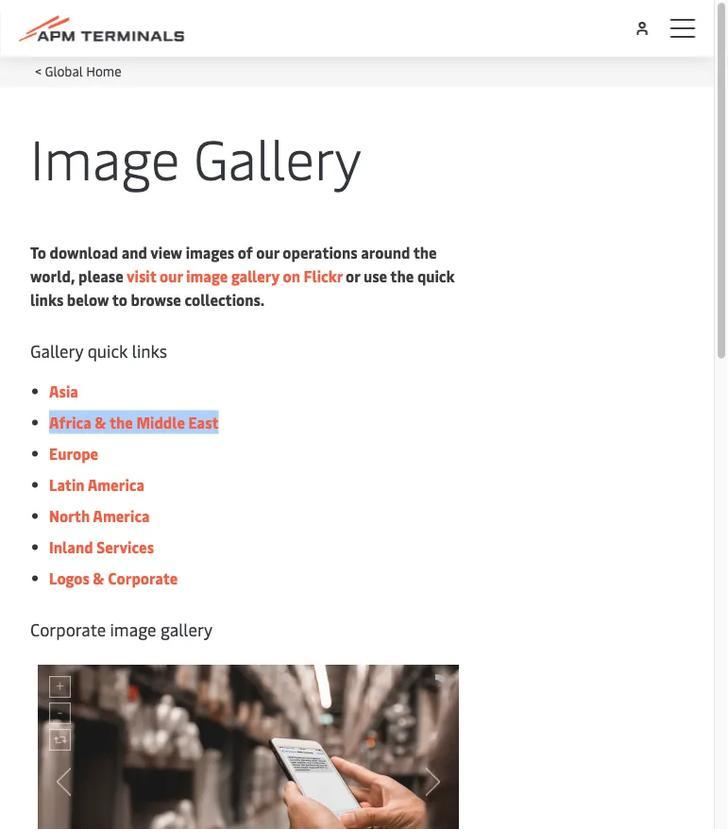 Task type: vqa. For each thing, say whether or not it's contained in the screenshot.
Corporate
yes



Task type: describe. For each thing, give the bounding box(es) containing it.
latin america link
[[49, 474, 145, 495]]

links inside or use the quick links below to browse collections.
[[30, 290, 64, 310]]

1 vertical spatial links
[[132, 339, 167, 362]]

the for or use the quick links below to browse collections.
[[391, 266, 414, 286]]

to
[[30, 242, 46, 263]]

around
[[361, 242, 410, 263]]

global home link
[[45, 61, 121, 79]]

to download and view images of our operations around the world, please
[[30, 242, 437, 286]]

flickr
[[304, 266, 343, 286]]

on
[[283, 266, 300, 286]]

image gallery
[[30, 120, 362, 194]]

corporate image gallery
[[30, 617, 213, 641]]

inland services link
[[49, 537, 154, 557]]

<
[[35, 61, 42, 79]]

0 vertical spatial gallery
[[194, 120, 362, 194]]

operations
[[283, 242, 358, 263]]

africa & the middle east
[[49, 412, 219, 432]]

north america
[[49, 505, 150, 526]]

1 vertical spatial quick
[[88, 339, 128, 362]]

the inside to download and view images of our operations around the world, please
[[413, 242, 437, 263]]

1 vertical spatial our
[[160, 266, 183, 286]]

north
[[49, 505, 90, 526]]

services
[[97, 537, 154, 557]]

home
[[86, 61, 121, 79]]

europe link
[[49, 443, 98, 463]]

africa
[[49, 412, 91, 432]]

0 horizontal spatial gallery
[[30, 339, 83, 362]]

quick inside or use the quick links below to browse collections.
[[418, 266, 455, 286]]

inland
[[49, 537, 93, 557]]

download
[[50, 242, 118, 263]]

browse
[[131, 290, 181, 310]]

asia link
[[49, 381, 78, 401]]

collections.
[[185, 290, 265, 310]]

below
[[67, 290, 109, 310]]

europe
[[49, 443, 98, 463]]

america for north america
[[93, 505, 150, 526]]

images
[[186, 242, 234, 263]]

and
[[122, 242, 147, 263]]

our inside to download and view images of our operations around the world, please
[[256, 242, 279, 263]]

north america link
[[49, 505, 150, 526]]

latin america
[[49, 474, 145, 495]]

& for corporate
[[93, 568, 105, 588]]

latin
[[49, 474, 85, 495]]

logos & corporate link
[[49, 568, 178, 588]]



Task type: locate. For each thing, give the bounding box(es) containing it.
1 horizontal spatial our
[[256, 242, 279, 263]]

0 horizontal spatial gallery
[[161, 617, 213, 641]]

gallery
[[231, 266, 280, 286], [161, 617, 213, 641]]

asia
[[49, 381, 78, 401]]

1 vertical spatial america
[[93, 505, 150, 526]]

gallery down of
[[231, 266, 280, 286]]

the right around
[[413, 242, 437, 263]]

global
[[45, 61, 83, 79]]

0 horizontal spatial our
[[160, 266, 183, 286]]

or
[[346, 266, 360, 286]]

0 vertical spatial our
[[256, 242, 279, 263]]

2 vertical spatial the
[[109, 412, 133, 432]]

1 vertical spatial gallery
[[161, 617, 213, 641]]

links down browse on the left
[[132, 339, 167, 362]]

inland services
[[49, 537, 154, 557]]

& right africa
[[95, 412, 106, 432]]

0 vertical spatial corporate
[[108, 568, 178, 588]]

quick right use
[[418, 266, 455, 286]]

& for the
[[95, 412, 106, 432]]

our right of
[[256, 242, 279, 263]]

middle
[[136, 412, 185, 432]]

0 vertical spatial the
[[413, 242, 437, 263]]

visit our image gallery on flickr link
[[127, 266, 343, 286]]

of
[[238, 242, 253, 263]]

1 horizontal spatial links
[[132, 339, 167, 362]]

the for africa & the middle east
[[109, 412, 133, 432]]

0 vertical spatial gallery
[[231, 266, 280, 286]]

1 vertical spatial corporate
[[30, 617, 106, 641]]

please
[[78, 266, 123, 286]]

gallery
[[194, 120, 362, 194], [30, 339, 83, 362]]

corporate
[[108, 568, 178, 588], [30, 617, 106, 641]]

corporate down logos
[[30, 617, 106, 641]]

or use the quick links below to browse collections.
[[30, 266, 455, 310]]

links down world,
[[30, 290, 64, 310]]

&
[[95, 412, 106, 432], [93, 568, 105, 588]]

image
[[30, 120, 180, 194]]

image down logos & corporate
[[110, 617, 156, 641]]

1 horizontal spatial gallery
[[194, 120, 362, 194]]

america
[[88, 474, 145, 495], [93, 505, 150, 526]]

0 horizontal spatial image
[[110, 617, 156, 641]]

visit
[[127, 266, 156, 286]]

use
[[364, 266, 387, 286]]

0 horizontal spatial links
[[30, 290, 64, 310]]

our
[[256, 242, 279, 263], [160, 266, 183, 286]]

africa & the middle east link
[[49, 412, 219, 432]]

0 horizontal spatial corporate
[[30, 617, 106, 641]]

america up services
[[93, 505, 150, 526]]

logos
[[49, 568, 90, 588]]

america up the north america
[[88, 474, 145, 495]]

gallery quick links
[[30, 339, 167, 362]]

the right use
[[391, 266, 414, 286]]

links
[[30, 290, 64, 310], [132, 339, 167, 362]]

1 horizontal spatial corporate
[[108, 568, 178, 588]]

gallery down the logos & corporate link
[[161, 617, 213, 641]]

1 vertical spatial &
[[93, 568, 105, 588]]

corporate down services
[[108, 568, 178, 588]]

visit our image gallery on flickr
[[127, 266, 343, 286]]

the
[[413, 242, 437, 263], [391, 266, 414, 286], [109, 412, 133, 432]]

< global home
[[35, 61, 121, 79]]

the inside or use the quick links below to browse collections.
[[391, 266, 414, 286]]

& right logos
[[93, 568, 105, 588]]

1 horizontal spatial quick
[[418, 266, 455, 286]]

our down view
[[160, 266, 183, 286]]

america for latin america
[[88, 474, 145, 495]]

to
[[112, 290, 128, 310]]

1 vertical spatial gallery
[[30, 339, 83, 362]]

1 horizontal spatial gallery
[[231, 266, 280, 286]]

the left middle at the left of the page
[[109, 412, 133, 432]]

1 vertical spatial the
[[391, 266, 414, 286]]

1 vertical spatial image
[[110, 617, 156, 641]]

east
[[189, 412, 219, 432]]

0 horizontal spatial quick
[[88, 339, 128, 362]]

0 vertical spatial links
[[30, 290, 64, 310]]

0 vertical spatial america
[[88, 474, 145, 495]]

quick
[[418, 266, 455, 286], [88, 339, 128, 362]]

1 horizontal spatial image
[[186, 266, 228, 286]]

image
[[186, 266, 228, 286], [110, 617, 156, 641]]

logos & corporate
[[49, 568, 178, 588]]

image down images
[[186, 266, 228, 286]]

0 vertical spatial image
[[186, 266, 228, 286]]

world,
[[30, 266, 75, 286]]

0 vertical spatial &
[[95, 412, 106, 432]]

view
[[150, 242, 182, 263]]

quick down to
[[88, 339, 128, 362]]

0 vertical spatial quick
[[418, 266, 455, 286]]



